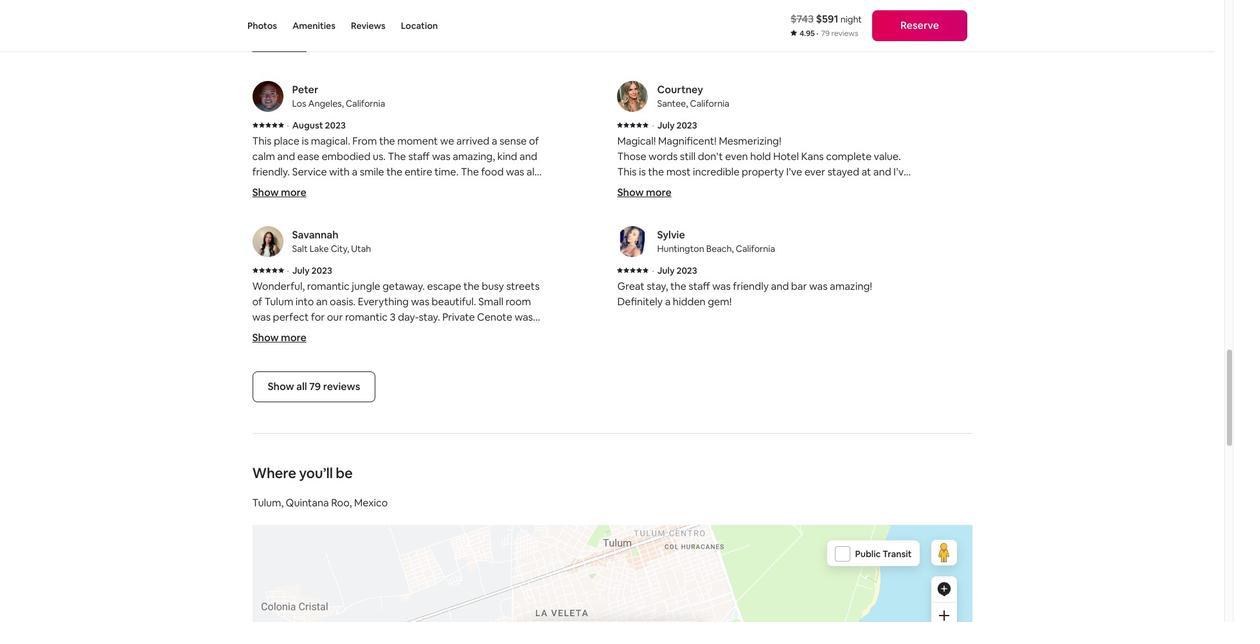 Task type: vqa. For each thing, say whether or not it's contained in the screenshot.
PURPOSEFUL
yes



Task type: describe. For each thing, give the bounding box(es) containing it.
a left sense
[[492, 134, 497, 148]]

show for wonderful, romantic jungle getaway. escape the busy streets of tulum into an oasis. everything was beautiful. small room was perfect for our romantic 3 day-stay. private cenote was incredible! perfect start to the day.
[[252, 331, 279, 344]]

an inside wonderful, romantic jungle getaway. escape the busy streets of tulum into an oasis. everything was beautiful. small room was perfect for our romantic 3 day-stay. private cenote was incredible! perfect start to the day.
[[316, 295, 328, 308]]

courtney santee, california
[[657, 83, 729, 109]]

the down "pairings."
[[252, 159, 270, 172]]

show more button for this place is magical. from the moment we arrived a sense of calm and ease embodied us. the staff was amazing, kind and friendly.  service with a smile the entire time.  the food was also spectacular . we spent an entire day lounging between the private cenote and the pool enjoying the food, which is a culinary delight.  the hotel also offers many romantic spots to view a sunrise, or sunset from atop of the many building towers. infinity views in all directions are at your disposal.
[[252, 185, 306, 200]]

meal
[[501, 112, 524, 126]]

recycled
[[695, 211, 736, 225]]

0 vertical spatial service
[[508, 81, 542, 95]]

and up directions
[[400, 220, 418, 234]]

private
[[252, 196, 285, 209]]

the down vibe.
[[252, 81, 270, 95]]

famous
[[281, 51, 316, 64]]

was up incredible!
[[252, 310, 271, 324]]

and down the building
[[465, 251, 483, 265]]

and down unique
[[697, 196, 715, 209]]

hospitality
[[617, 366, 667, 379]]

a left nice
[[313, 97, 319, 110]]

embodied
[[322, 150, 370, 163]]

better
[[743, 227, 774, 240]]

moment inside i often caught myself just being in the moment and taking in the peacefulness. in the famous words of ram das, "be here now" is totally the vibe. the food was amazing and it was a treat to have room service at times, like a nice herbal tea before bedtime. we ate breakfast, lunch, and dinner at kan and each meal exceeded our expectations, full of flavor and well thought out pairings. the fresh juices, smoothies, and elixirs were perfect for between meals and sipping at the pool. we each had a massage and highly recommend a spa service. i do believe it is the best massage experience for myself to date - lots of emotional release and i woke up the next morning feeling lighter than i have in years. the staff and owner provided superb service and we felt very comfortable and welcomed. their dedication shows. we will return, no doubt!
[[431, 20, 472, 33]]

very
[[519, 251, 540, 265]]

the left busy
[[463, 279, 479, 293]]

room inside wonderful, romantic jungle getaway. escape the busy streets of tulum into an oasis. everything was beautiful. small room was perfect for our romantic 3 day-stay. private cenote was incredible! perfect start to the day.
[[506, 295, 531, 308]]

were inside i often caught myself just being in the moment and taking in the peacefulness. in the famous words of ram das, "be here now" is totally the vibe. the food was amazing and it was a treat to have room service at times, like a nice herbal tea before bedtime. we ate breakfast, lunch, and dinner at kan and each meal exceeded our expectations, full of flavor and well thought out pairings. the fresh juices, smoothies, and elixirs were perfect for between meals and sipping at the pool. we each had a massage and highly recommend a spa service. i do believe it is the best massage experience for myself to date - lots of emotional release and i woke up the next morning feeling lighter than i have in years. the staff and owner provided superb service and we felt very comfortable and welcomed. their dedication shows. we will return, no doubt!
[[433, 159, 457, 172]]

0 vertical spatial myself
[[321, 20, 352, 33]]

of inside magical! magnificent! mesmerizing! those words still don't even hold hotel kans complete value. this is the most incredible property i've ever stayed at and i've stayed in many unique places around the world. their purposeful and sustainable details of the property was incredible. from recycled water, to growing "green skin" over the nest like structures for better insulation, to serving local organic food and also reusing wood for the furniture that construction companies were going to disregard. they have 2 nests on the property if you follow the spiral staircases to the top where you'll sot above the jungle. one specially faces the sunset and the other faces the sunrise. neat concept! the cenote was a cool temperature to cool down from the muggy weather, the massage we received was 5 out 5 stars, the drinks were extremely flavorful and the hospitality was attentive and welcoming.
[[806, 196, 816, 209]]

words inside magical! magnificent! mesmerizing! those words still don't even hold hotel kans complete value. this is the most incredible property i've ever stayed at and i've stayed in many unique places around the world. their purposeful and sustainable details of the property was incredible. from recycled water, to growing "green skin" over the nest like structures for better insulation, to serving local organic food and also reusing wood for the furniture that construction companies were going to disregard. they have 2 nests on the property if you follow the spiral staircases to the top where you'll sot above the jungle. one specially faces the sunset and the other faces the sunrise. neat concept! the cenote was a cool temperature to cool down from the muggy weather, the massage we received was 5 out 5 stars, the drinks were extremely flavorful and the hospitality was attentive and welcoming.
[[649, 150, 678, 163]]

and down kan
[[444, 128, 462, 141]]

incredible.
[[617, 211, 666, 225]]

and down tea
[[368, 112, 386, 126]]

to down "green
[[825, 227, 836, 240]]

and down spent
[[323, 196, 341, 209]]

our inside i often caught myself just being in the moment and taking in the peacefulness. in the famous words of ram das, "be here now" is totally the vibe. the food was amazing and it was a treat to have room service at times, like a nice herbal tea before bedtime. we ate breakfast, lunch, and dinner at kan and each meal exceeded our expectations, full of flavor and well thought out pairings. the fresh juices, smoothies, and elixirs were perfect for between meals and sipping at the pool. we each had a massage and highly recommend a spa service. i do believe it is the best massage experience for myself to date - lots of emotional release and i woke up the next morning feeling lighter than i have in years. the staff and owner provided superb service and we felt very comfortable and welcomed. their dedication shows. we will return, no doubt!
[[302, 128, 318, 141]]

fresh
[[273, 159, 297, 172]]

the left most
[[648, 165, 664, 179]]

1 i've from the left
[[786, 165, 802, 179]]

· for magical! magnificent! mesmerizing!
[[652, 119, 654, 131]]

escape
[[427, 279, 461, 293]]

amenities
[[292, 20, 336, 31]]

the up organic
[[617, 227, 633, 240]]

do
[[257, 205, 270, 218]]

structures
[[676, 227, 725, 240]]

the right in
[[263, 51, 279, 64]]

food inside i often caught myself just being in the moment and taking in the peacefulness. in the famous words of ram das, "be here now" is totally the vibe. the food was amazing and it was a treat to have room service at times, like a nice herbal tea before bedtime. we ate breakfast, lunch, and dinner at kan and each meal exceeded our expectations, full of flavor and well thought out pairings. the fresh juices, smoothies, and elixirs were perfect for between meals and sipping at the pool. we each had a massage and highly recommend a spa service. i do believe it is the best massage experience for myself to date - lots of emotional release and i woke up the next morning feeling lighter than i have in years. the staff and owner provided superb service and we felt very comfortable and welcomed. their dedication shows. we will return, no doubt!
[[273, 81, 295, 95]]

was up weather,
[[743, 319, 761, 333]]

sunrise.
[[852, 304, 888, 317]]

the up extremely
[[768, 335, 784, 348]]

at left times,
[[252, 97, 262, 110]]

the up highly at the top left of the page
[[395, 174, 411, 188]]

the right totally
[[518, 51, 534, 64]]

was up gem! in the right top of the page
[[712, 279, 731, 293]]

we inside i often caught myself just being in the moment and taking in the peacefulness. in the famous words of ram das, "be here now" is totally the vibe. the food was amazing and it was a treat to have room service at times, like a nice herbal tea before bedtime. we ate breakfast, lunch, and dinner at kan and each meal exceeded our expectations, full of flavor and well thought out pairings. the fresh juices, smoothies, and elixirs were perfect for between meals and sipping at the pool. we each had a massage and highly recommend a spa service. i do believe it is the best massage experience for myself to date - lots of emotional release and i woke up the next morning feeling lighter than i have in years. the staff and owner provided superb service and we felt very comfortable and welcomed. their dedication shows. we will return, no doubt!
[[485, 251, 499, 265]]

mesmerizing!
[[719, 134, 781, 148]]

being
[[373, 20, 400, 33]]

kind
[[497, 150, 517, 163]]

the right stars,
[[679, 350, 695, 364]]

sunset inside magical! magnificent! mesmerizing! those words still don't even hold hotel kans complete value. this is the most incredible property i've ever stayed at and i've stayed in many unique places around the world. their purposeful and sustainable details of the property was incredible. from recycled water, to growing "green skin" over the nest like structures for better insulation, to serving local organic food and also reusing wood for the furniture that construction companies were going to disregard. they have 2 nests on the property if you follow the spiral staircases to the top where you'll sot above the jungle. one specially faces the sunset and the other faces the sunrise. neat concept! the cenote was a cool temperature to cool down from the muggy weather, the massage we received was 5 out 5 stars, the drinks were extremely flavorful and the hospitality was attentive and welcoming.
[[706, 304, 737, 317]]

2 i've from the left
[[893, 165, 910, 179]]

all inside this place is magical. from the moment we arrived a sense of calm and ease embodied us. the staff was amazing, kind and friendly.  service with a smile the entire time.  the food was also spectacular . we spent an entire day lounging between the private cenote and the pool enjoying the food, which is a culinary delight.  the hotel also offers many romantic spots to view a sunrise, or sunset from atop of the many building towers. infinity views in all directions are at your disposal.
[[363, 242, 373, 256]]

we left ate
[[252, 112, 268, 126]]

is up ease
[[302, 134, 309, 148]]

arrived
[[456, 134, 490, 148]]

1 vertical spatial also
[[376, 211, 395, 225]]

magnificent!
[[658, 134, 717, 148]]

to up received
[[856, 319, 866, 333]]

hotel
[[349, 211, 374, 225]]

· july 2023 for courtney
[[652, 119, 697, 131]]

neat
[[617, 319, 640, 333]]

expectations,
[[320, 128, 384, 141]]

0 vertical spatial massage
[[323, 189, 365, 203]]

show for i often caught myself just being in the moment and taking in the peacefulness.
[[252, 40, 279, 54]]

the right smile
[[386, 165, 402, 179]]

was up the before
[[389, 81, 407, 95]]

2 vertical spatial property
[[736, 273, 778, 287]]

stars,
[[652, 350, 677, 364]]

the up the "be
[[413, 20, 429, 33]]

no
[[321, 297, 333, 311]]

was down kind
[[506, 165, 524, 179]]

for inside wonderful, romantic jungle getaway. escape the busy streets of tulum into an oasis. everything was beautiful. small room was perfect for our romantic 3 day-stay. private cenote was incredible! perfect start to the day.
[[311, 310, 325, 324]]

the up jungle.
[[839, 273, 855, 287]]

and down owner
[[314, 267, 331, 280]]

more for wonderful, romantic jungle getaway. escape the busy streets of tulum into an oasis. everything was beautiful. small room was perfect for our romantic 3 day-stay. private cenote was incredible! perfect start to the day.
[[281, 331, 306, 344]]

and right smile
[[384, 159, 402, 172]]

that
[[865, 242, 884, 256]]

mexico
[[354, 496, 388, 510]]

years.
[[425, 236, 453, 249]]

and down where
[[740, 304, 757, 317]]

is up spots
[[503, 196, 510, 209]]

everything
[[358, 295, 409, 308]]

google map
showing 0 points of interest. region
[[230, 467, 1053, 622]]

july for sylvie
[[657, 265, 675, 276]]

calm
[[252, 150, 275, 163]]

-
[[276, 220, 280, 234]]

· up the stay,
[[652, 265, 654, 276]]

0 horizontal spatial it
[[308, 205, 314, 218]]

california for sylvie
[[736, 243, 775, 254]]

sylvie huntington beach, california
[[657, 228, 775, 254]]

flavorful
[[804, 350, 843, 364]]

and down place
[[277, 150, 295, 163]]

i left woke
[[420, 220, 423, 234]]

and right kind
[[520, 150, 537, 163]]

79 for all
[[309, 380, 321, 393]]

our inside wonderful, romantic jungle getaway. escape the busy streets of tulum into an oasis. everything was beautiful. small room was perfect for our romantic 3 day-stay. private cenote was incredible! perfect start to the day.
[[327, 310, 343, 324]]

reviews button
[[351, 0, 385, 51]]

july for savannah
[[292, 265, 310, 276]]

beach,
[[706, 243, 734, 254]]

the up stars,
[[671, 335, 687, 348]]

was up stay.
[[411, 295, 429, 308]]

a left spa
[[478, 189, 484, 203]]

believe
[[272, 205, 306, 218]]

was right "cenote"
[[515, 310, 533, 324]]

wood
[[758, 242, 785, 256]]

1 vertical spatial massage
[[368, 205, 410, 218]]

salt
[[292, 243, 308, 254]]

and down value.
[[873, 165, 891, 179]]

specially
[[617, 304, 658, 317]]

between inside i often caught myself just being in the moment and taking in the peacefulness. in the famous words of ram das, "be here now" is totally the vibe. the food was amazing and it was a treat to have room service at times, like a nice herbal tea before bedtime. we ate breakfast, lunch, and dinner at kan and each meal exceeded our expectations, full of flavor and well thought out pairings. the fresh juices, smoothies, and elixirs were perfect for between meals and sipping at the pool. we each had a massage and highly recommend a spa service. i do believe it is the best massage experience for myself to date - lots of emotional release and i woke up the next morning feeling lighter than i have in years. the staff and owner provided superb service and we felt very comfortable and welcomed. their dedication shows. we will return, no doubt!
[[252, 174, 295, 188]]

lounging
[[425, 180, 466, 194]]

or
[[322, 227, 332, 240]]

0 horizontal spatial each
[[270, 189, 293, 203]]

a up spots
[[512, 196, 518, 209]]

from inside this place is magical. from the moment we arrived a sense of calm and ease embodied us. the staff was amazing, kind and friendly.  service with a smile the entire time.  the food was also spectacular . we spent an entire day lounging between the private cenote and the pool enjoying the food, which is a culinary delight.  the hotel also offers many romantic spots to view a sunrise, or sunset from atop of the many building towers. infinity views in all directions are at your disposal.
[[352, 134, 377, 148]]

temperature
[[794, 319, 854, 333]]

around
[[757, 180, 791, 194]]

to inside this place is magical. from the moment we arrived a sense of calm and ease embodied us. the staff was amazing, kind and friendly.  service with a smile the entire time.  the food was also spectacular . we spent an entire day lounging between the private cenote and the pool enjoying the food, which is a culinary delight.  the hotel also offers many romantic spots to view a sunrise, or sunset from atop of the many building towers. infinity views in all directions are at your disposal.
[[528, 211, 538, 225]]

cenote inside magical! magnificent! mesmerizing! those words still don't even hold hotel kans complete value. this is the most incredible property i've ever stayed at and i've stayed in many unique places around the world. their purposeful and sustainable details of the property was incredible. from recycled water, to growing "green skin" over the nest like structures for better insulation, to serving local organic food and also reusing wood for the furniture that construction companies were going to disregard. they have 2 nests on the property if you follow the spiral staircases to the top where you'll sot above the jungle. one specially faces the sunset and the other faces the sunrise. neat concept! the cenote was a cool temperature to cool down from the muggy weather, the massage we received was 5 out 5 stars, the drinks were extremely flavorful and the hospitality was attentive and welcoming.
[[707, 319, 740, 333]]

peter los angeles, california
[[292, 83, 385, 109]]

· july 2023 for savannah
[[287, 265, 332, 276]]

and left taking
[[474, 20, 492, 33]]

of right sense
[[529, 134, 539, 148]]

sipping
[[347, 174, 381, 188]]

1 horizontal spatial also
[[527, 165, 545, 179]]

of right atop
[[417, 227, 427, 240]]

and right meals
[[327, 174, 345, 188]]

at up flavor
[[420, 112, 430, 126]]

a right .
[[316, 189, 321, 203]]

day-
[[398, 310, 419, 324]]

1 vertical spatial stayed
[[617, 180, 649, 194]]

we up the do
[[252, 189, 268, 203]]

california for peter
[[346, 98, 385, 109]]

treat
[[418, 81, 441, 95]]

of inside wonderful, romantic jungle getaway. escape the busy streets of tulum into an oasis. everything was beautiful. small room was perfect for our romantic 3 day-stay. private cenote was incredible! perfect start to the day.
[[252, 295, 262, 308]]

spa
[[486, 189, 503, 203]]

staff inside great stay, the staff was friendly and bar was amazing! definitely a hidden gem!
[[689, 279, 710, 293]]

1 vertical spatial have
[[390, 236, 412, 249]]

0 horizontal spatial you'll
[[299, 464, 333, 482]]

woke
[[425, 220, 450, 234]]

the up emotional
[[326, 205, 342, 218]]

the up in
[[252, 35, 268, 49]]

and down feeling
[[296, 251, 314, 265]]

2 vertical spatial were
[[728, 350, 752, 364]]

show more button for i often caught myself just being in the moment and taking in the peacefulness.
[[252, 40, 306, 55]]

and up well
[[456, 112, 473, 126]]

in right taking
[[526, 20, 534, 33]]

the down insulation,
[[803, 242, 819, 256]]

out inside magical! magnificent! mesmerizing! those words still don't even hold hotel kans complete value. this is the most incredible property i've ever stayed at and i've stayed in many unique places around the world. their purposeful and sustainable details of the property was incredible. from recycled water, to growing "green skin" over the nest like structures for better insulation, to serving local organic food and also reusing wood for the furniture that construction companies were going to disregard. they have 2 nests on the property if you follow the spiral staircases to the top where you'll sot above the jungle. one specially faces the sunset and the other faces the sunrise. neat concept! the cenote was a cool temperature to cool down from the muggy weather, the massage we received was 5 out 5 stars, the drinks were extremely flavorful and the hospitality was attentive and welcoming.
[[625, 350, 641, 364]]

private
[[442, 310, 475, 324]]

sunrise,
[[284, 227, 320, 240]]

wonderful,
[[252, 279, 305, 293]]

return,
[[287, 297, 319, 311]]

food inside this place is magical. from the moment we arrived a sense of calm and ease embodied us. the staff was amazing, kind and friendly.  service with a smile the entire time.  the food was also spectacular . we spent an entire day lounging between the private cenote and the pool enjoying the food, which is a culinary delight.  the hotel also offers many romantic spots to view a sunrise, or sunset from atop of the many building towers. infinity views in all directions are at your disposal.
[[481, 165, 504, 179]]

massage inside magical! magnificent! mesmerizing! those words still don't even hold hotel kans complete value. this is the most incredible property i've ever stayed at and i've stayed in many unique places around the world. their purposeful and sustainable details of the property was incredible. from recycled water, to growing "green skin" over the nest like structures for better insulation, to serving local organic food and also reusing wood for the furniture that construction companies were going to disregard. they have 2 nests on the property if you follow the spiral staircases to the top where you'll sot above the jungle. one specially faces the sunset and the other faces the sunrise. neat concept! the cenote was a cool temperature to cool down from the muggy weather, the massage we received was 5 out 5 stars, the drinks were extremely flavorful and the hospitality was attentive and welcoming.
[[786, 335, 828, 348]]

food inside magical! magnificent! mesmerizing! those words still don't even hold hotel kans complete value. this is the most incredible property i've ever stayed at and i've stayed in many unique places around the world. their purposeful and sustainable details of the property was incredible. from recycled water, to growing "green skin" over the nest like structures for better insulation, to serving local organic food and also reusing wood for the furniture that construction companies were going to disregard. they have 2 nests on the property if you follow the spiral staircases to the top where you'll sot above the jungle. one specially faces the sunset and the other faces the sunrise. neat concept! the cenote was a cool temperature to cool down from the muggy weather, the massage we received was 5 out 5 stars, the drinks were extremely flavorful and the hospitality was attentive and welcoming.
[[655, 242, 678, 256]]

streets
[[506, 279, 540, 293]]

santee,
[[657, 98, 688, 109]]

down
[[617, 335, 644, 348]]

companies
[[680, 258, 732, 271]]

from inside magical! magnificent! mesmerizing! those words still don't even hold hotel kans complete value. this is the most incredible property i've ever stayed at and i've stayed in many unique places around the world. their purposeful and sustainable details of the property was incredible. from recycled water, to growing "green skin" over the nest like structures for better insulation, to serving local organic food and also reusing wood for the furniture that construction companies were going to disregard. they have 2 nests on the property if you follow the spiral staircases to the top where you'll sot above the jungle. one specially faces the sunset and the other faces the sunrise. neat concept! the cenote was a cool temperature to cool down from the muggy weather, the massage we received was 5 out 5 stars, the drinks were extremely flavorful and the hospitality was attentive and welcoming.
[[669, 211, 693, 225]]

quintana
[[286, 496, 329, 510]]

was up los
[[297, 81, 316, 95]]

at up highly at the top left of the page
[[383, 174, 393, 188]]

2023 for courtney
[[676, 119, 697, 131]]

many inside magical! magnificent! mesmerizing! those words still don't even hold hotel kans complete value. this is the most incredible property i've ever stayed at and i've stayed in many unique places around the world. their purposeful and sustainable details of the property was incredible. from recycled water, to growing "green skin" over the nest like structures for better insulation, to serving local organic food and also reusing wood for the furniture that construction companies were going to disregard. they have 2 nests on the property if you follow the spiral staircases to the top where you'll sot above the jungle. one specially faces the sunset and the other faces the sunrise. neat concept! the cenote was a cool temperature to cool down from the muggy weather, the massage we received was 5 out 5 stars, the drinks were extremely flavorful and the hospitality was attentive and welcoming.
[[662, 180, 688, 194]]

beautiful.
[[432, 295, 476, 308]]

we left will
[[252, 297, 268, 311]]

complete
[[826, 150, 872, 163]]

a right with
[[352, 165, 357, 179]]

1 5 from the left
[[617, 350, 623, 364]]

1 vertical spatial many
[[427, 211, 453, 225]]

1 horizontal spatial stayed
[[828, 165, 859, 179]]

show for this place is magical. from the moment we arrived a sense of calm and ease embodied us. the staff was amazing, kind and friendly.  service with a smile the entire time.  the food was also spectacular . we spent an entire day lounging between the private cenote and the pool enjoying the food, which is a culinary delight.  the hotel also offers many romantic spots to view a sunrise, or sunset from atop of the many building towers. infinity views in all directions are at your disposal.
[[252, 186, 279, 199]]

and down received
[[845, 350, 863, 364]]

their inside magical! magnificent! mesmerizing! those words still don't even hold hotel kans complete value. this is the most incredible property i've ever stayed at and i've stayed in many unique places around the world. their purposeful and sustainable details of the property was incredible. from recycled water, to growing "green skin" over the nest like structures for better insulation, to serving local organic food and also reusing wood for the furniture that construction companies were going to disregard. they have 2 nests on the property if you follow the spiral staircases to the top where you'll sot above the jungle. one specially faces the sunset and the other faces the sunrise. neat concept! the cenote was a cool temperature to cool down from the muggy weather, the massage we received was 5 out 5 stars, the drinks were extremely flavorful and the hospitality was attentive and welcoming.
[[617, 196, 642, 209]]

a left lots
[[276, 227, 282, 240]]

0 vertical spatial property
[[742, 165, 784, 179]]

the up are at the top left of page
[[429, 227, 445, 240]]

offers
[[397, 211, 425, 225]]

a up the before
[[410, 81, 415, 95]]

service
[[292, 165, 327, 179]]

"green
[[823, 211, 854, 225]]

add a place to the map image
[[936, 582, 952, 597]]

great stay, the staff was friendly and bar was amazing! definitely a hidden gem!
[[617, 279, 872, 308]]

was up time.
[[432, 150, 450, 163]]

tulum, quintana roo, mexico
[[252, 496, 388, 510]]

1 faces from the left
[[660, 304, 686, 317]]

of up feeling
[[302, 220, 312, 234]]

in right being on the top left
[[403, 20, 411, 33]]

show for magical! magnificent! mesmerizing!
[[617, 186, 644, 199]]

they
[[617, 273, 641, 287]]

2 vertical spatial romantic
[[345, 310, 388, 324]]

is up or
[[317, 205, 324, 218]]

a inside great stay, the staff was friendly and bar was amazing! definitely a hidden gem!
[[665, 295, 671, 308]]

from inside magical! magnificent! mesmerizing! those words still don't even hold hotel kans complete value. this is the most incredible property i've ever stayed at and i've stayed in many unique places around the world. their purposeful and sustainable details of the property was incredible. from recycled water, to growing "green skin" over the nest like structures for better insulation, to serving local organic food and also reusing wood for the furniture that construction companies were going to disregard. they have 2 nests on the property if you follow the spiral staircases to the top where you'll sot above the jungle. one specially faces the sunset and the other faces the sunrise. neat concept! the cenote was a cool temperature to cool down from the muggy weather, the massage we received was 5 out 5 stars, the drinks were extremely flavorful and the hospitality was attentive and welcoming.
[[646, 335, 669, 348]]

the down received
[[865, 350, 881, 364]]

into
[[296, 295, 314, 308]]

show more for magical! magnificent! mesmerizing!
[[617, 186, 672, 199]]

2 5 from the left
[[644, 350, 649, 364]]

peter
[[292, 83, 318, 96]]

reserve
[[900, 19, 939, 32]]

before
[[393, 97, 424, 110]]

the down the follow
[[823, 288, 839, 302]]

sense
[[500, 134, 527, 148]]

· right 4.95
[[817, 28, 818, 39]]

i left the do
[[252, 205, 255, 218]]

pool
[[362, 196, 383, 209]]

to up bedtime.
[[443, 81, 453, 95]]

and down weather,
[[735, 366, 752, 379]]

2 cool from the left
[[869, 319, 889, 333]]

out inside i often caught myself just being in the moment and taking in the peacefulness. in the famous words of ram das, "be here now" is totally the vibe. the food was amazing and it was a treat to have room service at times, like a nice herbal tea before bedtime. we ate breakfast, lunch, and dinner at kan and each meal exceeded our expectations, full of flavor and well thought out pairings. the fresh juices, smoothies, and elixirs were perfect for between meals and sipping at the pool. we each had a massage and highly recommend a spa service. i do believe it is the best massage experience for myself to date - lots of emotional release and i woke up the next morning feeling lighter than i have in years. the staff and owner provided superb service and we felt very comfortable and welcomed. their dedication shows. we will return, no doubt!
[[525, 128, 542, 141]]

1 vertical spatial romantic
[[307, 279, 350, 293]]

angeles,
[[308, 98, 344, 109]]

to down service.
[[517, 205, 527, 218]]

and down structures at the top right
[[680, 242, 698, 256]]

in left are at the top left of page
[[415, 236, 423, 249]]

1 horizontal spatial each
[[476, 112, 499, 126]]

reviews for 4.95 · 79 reviews
[[831, 28, 858, 39]]

culinary
[[252, 211, 289, 225]]

.
[[310, 180, 312, 194]]

the down the world.
[[819, 196, 835, 209]]

the down sot
[[760, 304, 776, 317]]

august
[[292, 119, 323, 131]]

and down sipping
[[368, 189, 386, 203]]

show more for wonderful, romantic jungle getaway. escape the busy streets of tulum into an oasis. everything was beautiful. small room was perfect for our romantic 3 day-stay. private cenote was incredible! perfect start to the day.
[[252, 331, 306, 344]]

insulation,
[[776, 227, 823, 240]]

the right up at the top of page
[[467, 220, 483, 234]]

was right bar
[[809, 279, 828, 293]]

show inside show all 79 reviews button
[[268, 380, 294, 393]]

0 vertical spatial entire
[[405, 165, 432, 179]]

to up you
[[789, 258, 799, 271]]

is right now"
[[477, 51, 484, 64]]

to down 2
[[666, 288, 677, 302]]

was right received
[[890, 335, 908, 348]]

now"
[[450, 51, 474, 64]]

is inside magical! magnificent! mesmerizing! those words still don't even hold hotel kans complete value. this is the most incredible property i've ever stayed at and i've stayed in many unique places around the world. their purposeful and sustainable details of the property was incredible. from recycled water, to growing "green skin" over the nest like structures for better insulation, to serving local organic food and also reusing wood for the furniture that construction companies were going to disregard. they have 2 nests on the property if you follow the spiral staircases to the top where you'll sot above the jungle. one specially faces the sunset and the other faces the sunrise. neat concept! the cenote was a cool temperature to cool down from the muggy weather, the massage we received was 5 out 5 stars, the drinks were extremely flavorful and the hospitality was attentive and welcoming.
[[639, 165, 646, 179]]

have inside magical! magnificent! mesmerizing! those words still don't even hold hotel kans complete value. this is the most incredible property i've ever stayed at and i've stayed in many unique places around the world. their purposeful and sustainable details of the property was incredible. from recycled water, to growing "green skin" over the nest like structures for better insulation, to serving local organic food and also reusing wood for the furniture that construction companies were going to disregard. they have 2 nests on the property if you follow the spiral staircases to the top where you'll sot above the jungle. one specially faces the sunset and the other faces the sunrise. neat concept! the cenote was a cool temperature to cool down from the muggy weather, the massage we received was 5 out 5 stars, the drinks were extremely flavorful and the hospitality was attentive and welcoming.
[[643, 273, 665, 287]]

of right full
[[403, 128, 413, 141]]

morning
[[252, 236, 292, 249]]

like inside magical! magnificent! mesmerizing! those words still don't even hold hotel kans complete value. this is the most incredible property i've ever stayed at and i've stayed in many unique places around the world. their purposeful and sustainable details of the property was incredible. from recycled water, to growing "green skin" over the nest like structures for better insulation, to serving local organic food and also reusing wood for the furniture that construction companies were going to disregard. they have 2 nests on the property if you follow the spiral staircases to the top where you'll sot above the jungle. one specially faces the sunset and the other faces the sunrise. neat concept! the cenote was a cool temperature to cool down from the muggy weather, the massage we received was 5 out 5 stars, the drinks were extremely flavorful and the hospitality was attentive and welcoming.
[[659, 227, 674, 240]]

staff inside this place is magical. from the moment we arrived a sense of calm and ease embodied us. the staff was amazing, kind and friendly.  service with a smile the entire time.  the food was also spectacular . we spent an entire day lounging between the private cenote and the pool enjoying the food, which is a culinary delight.  the hotel also offers many romantic spots to view a sunrise, or sunset from atop of the many building towers. infinity views in all directions are at your disposal.
[[408, 150, 430, 163]]



Task type: locate. For each thing, give the bounding box(es) containing it.
the up or
[[329, 211, 347, 225]]

oasis.
[[330, 295, 356, 308]]

going
[[760, 258, 787, 271]]

day
[[405, 180, 423, 194]]

food
[[273, 81, 295, 95], [481, 165, 504, 179], [655, 242, 678, 256]]

in
[[403, 20, 411, 33], [526, 20, 534, 33], [651, 180, 660, 194], [415, 236, 423, 249], [353, 242, 361, 256]]

los
[[292, 98, 306, 109]]

highly
[[388, 189, 416, 203]]

moment inside this place is magical. from the moment we arrived a sense of calm and ease embodied us. the staff was amazing, kind and friendly.  service with a smile the entire time.  the food was also spectacular . we spent an entire day lounging between the private cenote and the pool enjoying the food, which is a culinary delight.  the hotel also offers many romantic spots to view a sunrise, or sunset from atop of the many building towers. infinity views in all directions are at your disposal.
[[397, 134, 438, 148]]

1 vertical spatial 79
[[309, 380, 321, 393]]

· right ate
[[287, 119, 289, 131]]

1 horizontal spatial from
[[669, 211, 693, 225]]

0 horizontal spatial service
[[429, 251, 462, 265]]

courtney image
[[617, 81, 648, 112], [617, 81, 648, 112]]

0 vertical spatial from
[[368, 227, 391, 240]]

in
[[252, 51, 261, 64]]

myself left 'just'
[[321, 20, 352, 33]]

romantic down which
[[455, 211, 497, 225]]

you'll
[[748, 288, 772, 302], [299, 464, 333, 482]]

top
[[697, 288, 714, 302]]

0 vertical spatial stayed
[[828, 165, 859, 179]]

this
[[252, 134, 272, 148], [617, 165, 637, 179]]

1 horizontal spatial an
[[362, 180, 373, 194]]

more left .
[[281, 186, 306, 199]]

show more button
[[252, 40, 306, 55], [252, 185, 306, 200], [617, 185, 672, 200], [252, 330, 306, 346]]

0 horizontal spatial out
[[525, 128, 542, 141]]

0 vertical spatial this
[[252, 134, 272, 148]]

out right thought
[[525, 128, 542, 141]]

0 vertical spatial like
[[295, 97, 311, 110]]

2023 right 2
[[676, 265, 697, 276]]

july for courtney
[[657, 119, 675, 131]]

california inside peter los angeles, california
[[346, 98, 385, 109]]

lake
[[310, 243, 329, 254]]

totally
[[486, 51, 516, 64]]

you
[[789, 273, 806, 287]]

shows.
[[331, 282, 364, 296]]

this up the calm
[[252, 134, 272, 148]]

0 horizontal spatial between
[[252, 174, 295, 188]]

0 vertical spatial we
[[440, 134, 454, 148]]

0 horizontal spatial an
[[316, 295, 328, 308]]

5 up hospitality
[[644, 350, 649, 364]]

are
[[425, 242, 440, 256]]

0 vertical spatial 79
[[821, 28, 830, 39]]

were
[[433, 159, 457, 172], [734, 258, 758, 271], [728, 350, 752, 364]]

0 vertical spatial you'll
[[748, 288, 772, 302]]

2 vertical spatial staff
[[689, 279, 710, 293]]

all inside button
[[296, 380, 307, 393]]

2 horizontal spatial also
[[700, 242, 719, 256]]

many down recommend
[[427, 211, 453, 225]]

1 vertical spatial all
[[296, 380, 307, 393]]

show more down often
[[252, 40, 306, 54]]

was down stars,
[[669, 366, 687, 379]]

food up times,
[[273, 81, 295, 95]]

2023 for savannah
[[311, 265, 332, 276]]

0 horizontal spatial staff
[[273, 251, 294, 265]]

property
[[742, 165, 784, 179], [837, 196, 879, 209], [736, 273, 778, 287]]

a
[[410, 81, 415, 95], [313, 97, 319, 110], [492, 134, 497, 148], [352, 165, 357, 179], [316, 189, 321, 203], [478, 189, 484, 203], [512, 196, 518, 209], [276, 227, 282, 240], [665, 295, 671, 308], [763, 319, 769, 333]]

2 vertical spatial many
[[448, 227, 474, 240]]

sunset up city,
[[334, 227, 366, 240]]

the up the details
[[793, 180, 809, 194]]

this inside magical! magnificent! mesmerizing! those words still don't even hold hotel kans complete value. this is the most incredible property i've ever stayed at and i've stayed in many unique places around the world. their purposeful and sustainable details of the property was incredible. from recycled water, to growing "green skin" over the nest like structures for better insulation, to serving local organic food and also reusing wood for the furniture that construction companies were going to disregard. they have 2 nests on the property if you follow the spiral staircases to the top where you'll sot above the jungle. one specially faces the sunset and the other faces the sunrise. neat concept! the cenote was a cool temperature to cool down from the muggy weather, the massage we received was 5 out 5 stars, the drinks were extremely flavorful and the hospitality was attentive and welcoming.
[[617, 165, 637, 179]]

you'll left sot
[[748, 288, 772, 302]]

is
[[477, 51, 484, 64], [302, 134, 309, 148], [639, 165, 646, 179], [503, 196, 510, 209], [317, 205, 324, 218]]

2 faces from the left
[[806, 304, 832, 317]]

0 vertical spatial many
[[662, 180, 688, 194]]

in inside this place is magical. from the moment we arrived a sense of calm and ease embodied us. the staff was amazing, kind and friendly.  service with a smile the entire time.  the food was also spectacular . we spent an entire day lounging between the private cenote and the pool enjoying the food, which is a culinary delight.  the hotel also offers many romantic spots to view a sunrise, or sunset from atop of the many building towers. infinity views in all directions are at your disposal.
[[353, 242, 361, 256]]

0 horizontal spatial 79
[[309, 380, 321, 393]]

2 horizontal spatial have
[[643, 273, 665, 287]]

1 vertical spatial were
[[734, 258, 758, 271]]

79 inside button
[[309, 380, 321, 393]]

massage up best
[[323, 189, 365, 203]]

0 vertical spatial each
[[476, 112, 499, 126]]

service down the years.
[[429, 251, 462, 265]]

·
[[817, 28, 818, 39], [287, 119, 289, 131], [652, 119, 654, 131], [287, 265, 289, 276], [652, 265, 654, 276]]

from
[[352, 134, 377, 148], [669, 211, 693, 225]]

sunset down where
[[706, 304, 737, 317]]

the down spent
[[343, 196, 359, 209]]

0 horizontal spatial we
[[440, 134, 454, 148]]

at right are at the top left of page
[[442, 242, 452, 256]]

all down perfect
[[296, 380, 307, 393]]

at inside magical! magnificent! mesmerizing! those words still don't even hold hotel kans complete value. this is the most incredible property i've ever stayed at and i've stayed in many unique places around the world. their purposeful and sustainable details of the property was incredible. from recycled water, to growing "green skin" over the nest like structures for better insulation, to serving local organic food and also reusing wood for the furniture that construction companies were going to disregard. they have 2 nests on the property if you follow the spiral staircases to the top where you'll sot above the jungle. one specially faces the sunset and the other faces the sunrise. neat concept! the cenote was a cool temperature to cool down from the muggy weather, the massage we received was 5 out 5 stars, the drinks were extremely flavorful and the hospitality was attentive and welcoming.
[[862, 165, 871, 179]]

you'll inside magical! magnificent! mesmerizing! those words still don't even hold hotel kans complete value. this is the most incredible property i've ever stayed at and i've stayed in many unique places around the world. their purposeful and sustainable details of the property was incredible. from recycled water, to growing "green skin" over the nest like structures for better insulation, to serving local organic food and also reusing wood for the furniture that construction companies were going to disregard. they have 2 nests on the property if you follow the spiral staircases to the top where you'll sot above the jungle. one specially faces the sunset and the other faces the sunrise. neat concept! the cenote was a cool temperature to cool down from the muggy weather, the massage we received was 5 out 5 stars, the drinks were extremely flavorful and the hospitality was attentive and welcoming.
[[748, 288, 772, 302]]

2 vertical spatial have
[[643, 273, 665, 287]]

1 horizontal spatial 79
[[821, 28, 830, 39]]

1 horizontal spatial massage
[[368, 205, 410, 218]]

the up us.
[[379, 134, 395, 148]]

1 vertical spatial myself
[[483, 205, 514, 218]]

1 horizontal spatial california
[[690, 98, 729, 109]]

have
[[456, 81, 478, 95], [390, 236, 412, 249], [643, 273, 665, 287]]

for
[[497, 159, 511, 172], [467, 205, 481, 218], [727, 227, 741, 240], [787, 242, 801, 256], [311, 310, 325, 324]]

we inside this place is magical. from the moment we arrived a sense of calm and ease embodied us. the staff was amazing, kind and friendly.  service with a smile the entire time.  the food was also spectacular . we spent an entire day lounging between the private cenote and the pool enjoying the food, which is a culinary delight.  the hotel also offers many romantic spots to view a sunrise, or sunset from atop of the many building towers. infinity views in all directions are at your disposal.
[[440, 134, 454, 148]]

from inside this place is magical. from the moment we arrived a sense of calm and ease embodied us. the staff was amazing, kind and friendly.  service with a smile the entire time.  the food was also spectacular . we spent an entire day lounging between the private cenote and the pool enjoying the food, which is a culinary delight.  the hotel also offers many romantic spots to view a sunrise, or sunset from atop of the many building towers. infinity views in all directions are at your disposal.
[[368, 227, 391, 240]]

california down courtney on the top right of page
[[690, 98, 729, 109]]

reviews for show all 79 reviews
[[323, 380, 360, 393]]

· july 2023 up magnificent!
[[652, 119, 697, 131]]

1 horizontal spatial myself
[[483, 205, 514, 218]]

1 horizontal spatial reviews
[[831, 28, 858, 39]]

an
[[362, 180, 373, 194], [316, 295, 328, 308]]

magical! magnificent! mesmerizing! those words still don't even hold hotel kans complete value. this is the most incredible property i've ever stayed at and i've stayed in many unique places around the world. their purposeful and sustainable details of the property was incredible. from recycled water, to growing "green skin" over the nest like structures for better insulation, to serving local organic food and also reusing wood for the furniture that construction companies were going to disregard. they have 2 nests on the property if you follow the spiral staircases to the top where you'll sot above the jungle. one specially faces the sunset and the other faces the sunrise. neat concept! the cenote was a cool temperature to cool down from the muggy weather, the massage we received was 5 out 5 stars, the drinks were extremely flavorful and the hospitality was attentive and welcoming.
[[617, 134, 910, 379]]

perfect inside wonderful, romantic jungle getaway. escape the busy streets of tulum into an oasis. everything was beautiful. small room was perfect for our romantic 3 day-stay. private cenote was incredible! perfect start to the day.
[[273, 310, 309, 324]]

smile
[[360, 165, 384, 179]]

at inside this place is magical. from the moment we arrived a sense of calm and ease embodied us. the staff was amazing, kind and friendly.  service with a smile the entire time.  the food was also spectacular . we spent an entire day lounging between the private cenote and the pool enjoying the food, which is a culinary delight.  the hotel also offers many romantic spots to view a sunrise, or sunset from atop of the many building towers. infinity views in all directions are at your disposal.
[[442, 242, 452, 256]]

amazing,
[[453, 150, 495, 163]]

tulum,
[[252, 496, 284, 510]]

1 vertical spatial reviews
[[323, 380, 360, 393]]

0 vertical spatial romantic
[[455, 211, 497, 225]]

sunset inside this place is magical. from the moment we arrived a sense of calm and ease embodied us. the staff was amazing, kind and friendly.  service with a smile the entire time.  the food was also spectacular . we spent an entire day lounging between the private cenote and the pool enjoying the food, which is a culinary delight.  the hotel also offers many romantic spots to view a sunrise, or sunset from atop of the many building towers. infinity views in all directions are at your disposal.
[[334, 227, 366, 240]]

2 horizontal spatial we
[[831, 335, 845, 348]]

1 vertical spatial each
[[270, 189, 293, 203]]

the inside magical! magnificent! mesmerizing! those words still don't even hold hotel kans complete value. this is the most incredible property i've ever stayed at and i've stayed in many unique places around the world. their purposeful and sustainable details of the property was incredible. from recycled water, to growing "green skin" over the nest like structures for better insulation, to serving local organic food and also reusing wood for the furniture that construction companies were going to disregard. they have 2 nests on the property if you follow the spiral staircases to the top where you'll sot above the jungle. one specially faces the sunset and the other faces the sunrise. neat concept! the cenote was a cool temperature to cool down from the muggy weather, the massage we received was 5 out 5 stars, the drinks were extremely flavorful and the hospitality was attentive and welcoming.
[[687, 319, 705, 333]]

have up bedtime.
[[456, 81, 478, 95]]

· july 2023 up dedication at the left
[[287, 265, 332, 276]]

it up tea
[[380, 81, 387, 95]]

0 horizontal spatial food
[[273, 81, 295, 95]]

we inside this place is magical. from the moment we arrived a sense of calm and ease embodied us. the staff was amazing, kind and friendly.  service with a smile the entire time.  the food was also spectacular . we spent an entire day lounging between the private cenote and the pool enjoying the food, which is a culinary delight.  the hotel also offers many romantic spots to view a sunrise, or sunset from atop of the many building towers. infinity views in all directions are at your disposal.
[[315, 180, 330, 194]]

exceeded
[[252, 128, 299, 141]]

list
[[247, 0, 977, 410]]

1 vertical spatial cenote
[[707, 319, 740, 333]]

welcoming.
[[755, 366, 809, 379]]

1 vertical spatial our
[[327, 310, 343, 324]]

1 horizontal spatial faces
[[806, 304, 832, 317]]

0 vertical spatial words
[[319, 51, 348, 64]]

0 vertical spatial staff
[[408, 150, 430, 163]]

1 horizontal spatial i've
[[893, 165, 910, 179]]

pairings.
[[252, 143, 292, 157]]

spots
[[500, 211, 526, 225]]

july down santee,
[[657, 119, 675, 131]]

0 vertical spatial from
[[352, 134, 377, 148]]

ate
[[270, 112, 286, 126]]

in inside magical! magnificent! mesmerizing! those words still don't even hold hotel kans complete value. this is the most incredible property i've ever stayed at and i've stayed in many unique places around the world. their purposeful and sustainable details of the property was incredible. from recycled water, to growing "green skin" over the nest like structures for better insulation, to serving local organic food and also reusing wood for the furniture that construction companies were going to disregard. they have 2 nests on the property if you follow the spiral staircases to the top where you'll sot above the jungle. one specially faces the sunset and the other faces the sunrise. neat concept! the cenote was a cool temperature to cool down from the muggy weather, the massage we received was 5 out 5 stars, the drinks were extremely flavorful and the hospitality was attentive and welcoming.
[[651, 180, 660, 194]]

cenote inside this place is magical. from the moment we arrived a sense of calm and ease embodied us. the staff was amazing, kind and friendly.  service with a smile the entire time.  the food was also spectacular . we spent an entire day lounging between the private cenote and the pool enjoying the food, which is a culinary delight.  the hotel also offers many romantic spots to view a sunrise, or sunset from atop of the many building towers. infinity views in all directions are at your disposal.
[[288, 196, 321, 209]]

0 vertical spatial out
[[525, 128, 542, 141]]

show more down will
[[252, 331, 306, 344]]

more down caught
[[281, 40, 306, 54]]

list item
[[612, 0, 916, 81]]

spectacular
[[252, 180, 308, 194]]

1 vertical spatial words
[[649, 150, 678, 163]]

and inside great stay, the staff was friendly and bar was amazing! definitely a hidden gem!
[[771, 279, 789, 293]]

we left felt
[[485, 251, 499, 265]]

magical!
[[617, 134, 656, 148]]

roo,
[[331, 496, 352, 510]]

0 vertical spatial have
[[456, 81, 478, 95]]

places
[[724, 180, 755, 194]]

0 horizontal spatial cool
[[771, 319, 791, 333]]

amenities button
[[292, 0, 336, 51]]

0 vertical spatial it
[[380, 81, 387, 95]]

of left will
[[252, 295, 262, 308]]

room down totally
[[480, 81, 506, 95]]

their inside i often caught myself just being in the moment and taking in the peacefulness. in the famous words of ram das, "be here now" is totally the vibe. the food was amazing and it was a treat to have room service at times, like a nice herbal tea before bedtime. we ate breakfast, lunch, and dinner at kan and each meal exceeded our expectations, full of flavor and well thought out pairings. the fresh juices, smoothies, and elixirs were perfect for between meals and sipping at the pool. we each had a massage and highly recommend a spa service. i do believe it is the best massage experience for myself to date - lots of emotional release and i woke up the next morning feeling lighter than i have in years. the staff and owner provided superb service and we felt very comfortable and welcomed. their dedication shows. we will return, no doubt!
[[252, 282, 276, 296]]

staff down flavor
[[408, 150, 430, 163]]

cenote up "delight."
[[288, 196, 321, 209]]

2 vertical spatial also
[[700, 242, 719, 256]]

property up skin"
[[837, 196, 879, 209]]

which
[[473, 196, 501, 209]]

0 horizontal spatial myself
[[321, 20, 352, 33]]

the right us.
[[388, 150, 406, 163]]

0 horizontal spatial this
[[252, 134, 272, 148]]

2023 for sylvie
[[676, 265, 697, 276]]

this inside this place is magical. from the moment we arrived a sense of calm and ease embodied us. the staff was amazing, kind and friendly.  service with a smile the entire time.  the food was also spectacular . we spent an entire day lounging between the private cenote and the pool enjoying the food, which is a culinary delight.  the hotel also offers many romantic spots to view a sunrise, or sunset from atop of the many building towers. infinity views in all directions are at your disposal.
[[252, 134, 272, 148]]

1 horizontal spatial staff
[[408, 150, 430, 163]]

perfect down tulum
[[273, 310, 309, 324]]

show up the do
[[252, 186, 279, 199]]

those
[[617, 150, 646, 163]]

1 horizontal spatial cool
[[869, 319, 889, 333]]

an inside this place is magical. from the moment we arrived a sense of calm and ease embodied us. the staff was amazing, kind and friendly.  service with a smile the entire time.  the food was also spectacular . we spent an entire day lounging between the private cenote and the pool enjoying the food, which is a culinary delight.  the hotel also offers many romantic spots to view a sunrise, or sunset from atop of the many building towers. infinity views in all directions are at your disposal.
[[362, 180, 373, 194]]

the inside great stay, the staff was friendly and bar was amazing! definitely a hidden gem!
[[670, 279, 686, 293]]

location
[[401, 20, 438, 31]]

1 vertical spatial sunset
[[706, 304, 737, 317]]

1 cool from the left
[[771, 319, 791, 333]]

0 vertical spatial room
[[480, 81, 506, 95]]

peter image
[[252, 81, 283, 112], [252, 81, 283, 112]]

water,
[[738, 211, 767, 225]]

0 vertical spatial their
[[617, 196, 642, 209]]

cenote
[[288, 196, 321, 209], [707, 319, 740, 333]]

stay,
[[647, 279, 668, 293]]

also up service.
[[527, 165, 545, 179]]

between
[[252, 174, 295, 188], [468, 180, 510, 194]]

perfect
[[459, 159, 495, 172], [273, 310, 309, 324]]

location button
[[401, 0, 438, 51]]

from up us.
[[352, 134, 377, 148]]

between inside this place is magical. from the moment we arrived a sense of calm and ease embodied us. the staff was amazing, kind and friendly.  service with a smile the entire time.  the food was also spectacular . we spent an entire day lounging between the private cenote and the pool enjoying the food, which is a culinary delight.  the hotel also offers many romantic spots to view a sunrise, or sunset from atop of the many building towers. infinity views in all directions are at your disposal.
[[468, 180, 510, 194]]

more for i often caught myself just being in the moment and taking in the peacefulness.
[[281, 40, 306, 54]]

faces up the concept!
[[660, 304, 686, 317]]

california up lunch,
[[346, 98, 385, 109]]

photos button
[[247, 0, 277, 51]]

times,
[[264, 97, 293, 110]]

0 vertical spatial perfect
[[459, 159, 495, 172]]

staff inside i often caught myself just being in the moment and taking in the peacefulness. in the famous words of ram das, "be here now" is totally the vibe. the food was amazing and it was a treat to have room service at times, like a nice herbal tea before bedtime. we ate breakfast, lunch, and dinner at kan and each meal exceeded our expectations, full of flavor and well thought out pairings. the fresh juices, smoothies, and elixirs were perfect for between meals and sipping at the pool. we each had a massage and highly recommend a spa service. i do believe it is the best massage experience for myself to date - lots of emotional release and i woke up the next morning feeling lighter than i have in years. the staff and owner provided superb service and we felt very comfortable and welcomed. their dedication shows. we will return, no doubt!
[[273, 251, 294, 265]]

romantic inside this place is magical. from the moment we arrived a sense of calm and ease embodied us. the staff was amazing, kind and friendly.  service with a smile the entire time.  the food was also spectacular . we spent an entire day lounging between the private cenote and the pool enjoying the food, which is a culinary delight.  the hotel also offers many romantic spots to view a sunrise, or sunset from atop of the many building towers. infinity views in all directions are at your disposal.
[[455, 211, 497, 225]]

79 for ·
[[821, 28, 830, 39]]

pool.
[[414, 174, 437, 188]]

our down breakfast,
[[302, 128, 318, 141]]

perfect inside i often caught myself just being in the moment and taking in the peacefulness. in the famous words of ram das, "be here now" is totally the vibe. the food was amazing and it was a treat to have room service at times, like a nice herbal tea before bedtime. we ate breakfast, lunch, and dinner at kan and each meal exceeded our expectations, full of flavor and well thought out pairings. the fresh juices, smoothies, and elixirs were perfect for between meals and sipping at the pool. we each had a massage and highly recommend a spa service. i do believe it is the best massage experience for myself to date - lots of emotional release and i woke up the next morning feeling lighter than i have in years. the staff and owner provided superb service and we felt very comfortable and welcomed. their dedication shows. we will return, no doubt!
[[459, 159, 495, 172]]

reserve button
[[872, 10, 967, 41]]

1 horizontal spatial have
[[456, 81, 478, 95]]

we
[[252, 112, 268, 126], [315, 180, 330, 194], [252, 189, 268, 203], [252, 297, 268, 311]]

california inside courtney santee, california
[[690, 98, 729, 109]]

city,
[[331, 243, 349, 254]]

purposeful
[[644, 196, 695, 209]]

massage up flavorful
[[786, 335, 828, 348]]

1 horizontal spatial cenote
[[707, 319, 740, 333]]

1 horizontal spatial service
[[508, 81, 542, 95]]

· for wonderful, romantic jungle getaway. escape the busy streets of tulum into an oasis. everything was beautiful. small room was perfect for our romantic 3 day-stay. private cenote was incredible! perfect start to the day.
[[287, 265, 289, 276]]

words up the amazing
[[319, 51, 348, 64]]

0 horizontal spatial perfect
[[273, 310, 309, 324]]

recommend
[[418, 189, 476, 203]]

2023 up magical.
[[325, 119, 346, 131]]

above
[[791, 288, 821, 302]]

reviews inside button
[[323, 380, 360, 393]]

more for this place is magical. from the moment we arrived a sense of calm and ease embodied us. the staff was amazing, kind and friendly.  service with a smile the entire time.  the food was also spectacular . we spent an entire day lounging between the private cenote and the pool enjoying the food, which is a culinary delight.  the hotel also offers many romantic spots to view a sunrise, or sunset from atop of the many building towers. infinity views in all directions are at your disposal.
[[281, 186, 306, 199]]

night
[[841, 13, 862, 25]]

room down streets
[[506, 295, 531, 308]]

1 horizontal spatial their
[[617, 196, 642, 209]]

show more for this place is magical. from the moment we arrived a sense of calm and ease embodied us. the staff was amazing, kind and friendly.  service with a smile the entire time.  the food was also spectacular . we spent an entire day lounging between the private cenote and the pool enjoying the food, which is a culinary delight.  the hotel also offers many romantic spots to view a sunrise, or sunset from atop of the many building towers. infinity views in all directions are at your disposal.
[[252, 186, 306, 199]]

huntington
[[657, 243, 704, 254]]

the right spa
[[513, 180, 529, 194]]

· july 2023 for sylvie
[[652, 265, 697, 276]]

your
[[454, 242, 475, 256]]

0 horizontal spatial words
[[319, 51, 348, 64]]

all right "lighter"
[[363, 242, 373, 256]]

the down lounging
[[427, 196, 443, 209]]

list containing i often caught myself just being in the moment and taking in the peacefulness.
[[247, 0, 977, 410]]

savannah image
[[252, 226, 283, 257], [252, 226, 283, 257]]

1 vertical spatial moment
[[397, 134, 438, 148]]

amazing
[[318, 81, 358, 95]]

cool down other
[[771, 319, 791, 333]]

of up growing at the right top of page
[[806, 196, 816, 209]]

service
[[508, 81, 542, 95], [429, 251, 462, 265]]

an down smile
[[362, 180, 373, 194]]

it down had
[[308, 205, 314, 218]]

drag pegman onto the map to open street view image
[[931, 540, 957, 565]]

incredible!
[[252, 326, 301, 339]]

$591
[[816, 12, 838, 26]]

enjoying
[[385, 196, 425, 209]]

0 horizontal spatial i've
[[786, 165, 802, 179]]

1 vertical spatial from
[[669, 211, 693, 225]]

1 vertical spatial their
[[252, 282, 276, 296]]

to inside wonderful, romantic jungle getaway. escape the busy streets of tulum into an oasis. everything was beautiful. small room was perfect for our romantic 3 day-stay. private cenote was incredible! perfect start to the day.
[[366, 326, 376, 339]]

show more for i often caught myself just being in the moment and taking in the peacefulness.
[[252, 40, 306, 54]]

show more button for wonderful, romantic jungle getaway. escape the busy streets of tulum into an oasis. everything was beautiful. small room was perfect for our romantic 3 day-stay. private cenote was incredible! perfect start to the day.
[[252, 330, 306, 346]]

the down nests
[[679, 288, 695, 302]]

cool
[[771, 319, 791, 333], [869, 319, 889, 333]]

up
[[452, 220, 465, 234]]

also down pool
[[376, 211, 395, 225]]

were down weather,
[[728, 350, 752, 364]]

4.95 · 79 reviews
[[800, 28, 858, 39]]

the down top
[[688, 304, 704, 317]]

the down 3
[[378, 326, 394, 339]]

great
[[617, 279, 645, 293]]

0 horizontal spatial their
[[252, 282, 276, 296]]

where
[[252, 464, 296, 482]]

0 vertical spatial all
[[363, 242, 373, 256]]

2 horizontal spatial staff
[[689, 279, 710, 293]]

california inside sylvie huntington beach, california
[[736, 243, 775, 254]]

0 vertical spatial cenote
[[288, 196, 321, 209]]

show more button for magical! magnificent! mesmerizing!
[[617, 185, 672, 200]]

like inside i often caught myself just being in the moment and taking in the peacefulness. in the famous words of ram das, "be here now" is totally the vibe. the food was amazing and it was a treat to have room service at times, like a nice herbal tea before bedtime. we ate breakfast, lunch, and dinner at kan and each meal exceeded our expectations, full of flavor and well thought out pairings. the fresh juices, smoothies, and elixirs were perfect for between meals and sipping at the pool. we each had a massage and highly recommend a spa service. i do believe it is the best massage experience for myself to date - lots of emotional release and i woke up the next morning feeling lighter than i have in years. the staff and owner provided superb service and we felt very comfortable and welcomed. their dedication shows. we will return, no doubt!
[[295, 97, 311, 110]]

also
[[527, 165, 545, 179], [376, 211, 395, 225], [700, 242, 719, 256]]

we inside magical! magnificent! mesmerizing! those words still don't even hold hotel kans complete value. this is the most incredible property i've ever stayed at and i've stayed in many unique places around the world. their purposeful and sustainable details of the property was incredible. from recycled water, to growing "green skin" over the nest like structures for better insulation, to serving local organic food and also reusing wood for the furniture that construction companies were going to disregard. they have 2 nests on the property if you follow the spiral staircases to the top where you'll sot above the jungle. one specially faces the sunset and the other faces the sunrise. neat concept! the cenote was a cool temperature to cool down from the muggy weather, the massage we received was 5 out 5 stars, the drinks were extremely flavorful and the hospitality was attentive and welcoming.
[[831, 335, 845, 348]]

weather,
[[725, 335, 766, 348]]

have up superb
[[390, 236, 412, 249]]

july
[[657, 119, 675, 131], [292, 265, 310, 276], [657, 265, 675, 276]]

ever
[[804, 165, 825, 179]]

words inside i often caught myself just being in the moment and taking in the peacefulness. in the famous words of ram das, "be here now" is totally the vibe. the food was amazing and it was a treat to have room service at times, like a nice herbal tea before bedtime. we ate breakfast, lunch, and dinner at kan and each meal exceeded our expectations, full of flavor and well thought out pairings. the fresh juices, smoothies, and elixirs were perfect for between meals and sipping at the pool. we each had a massage and highly recommend a spa service. i do believe it is the best massage experience for myself to date - lots of emotional release and i woke up the next morning feeling lighter than i have in years. the staff and owner provided superb service and we felt very comfortable and welcomed. their dedication shows. we will return, no doubt!
[[319, 51, 348, 64]]

2 vertical spatial we
[[831, 335, 845, 348]]

0 horizontal spatial entire
[[376, 180, 403, 194]]

lots
[[282, 220, 300, 234]]

1 vertical spatial property
[[837, 196, 879, 209]]

the up hidden
[[670, 279, 686, 293]]

1 vertical spatial from
[[646, 335, 669, 348]]

hidden
[[673, 295, 706, 308]]

show down will
[[252, 331, 279, 344]]

1 horizontal spatial between
[[468, 180, 510, 194]]

time.
[[435, 165, 459, 179]]

an right into on the top left of page
[[316, 295, 328, 308]]

0 horizontal spatial our
[[302, 128, 318, 141]]

like
[[295, 97, 311, 110], [659, 227, 674, 240]]

savannah
[[292, 228, 338, 242]]

0 horizontal spatial all
[[296, 380, 307, 393]]

herbal
[[343, 97, 373, 110]]

perfect
[[303, 326, 339, 339]]

79 down $743 $591 night
[[821, 28, 830, 39]]

a inside magical! magnificent! mesmerizing! those words still don't even hold hotel kans complete value. this is the most incredible property i've ever stayed at and i've stayed in many unique places around the world. their purposeful and sustainable details of the property was incredible. from recycled water, to growing "green skin" over the nest like structures for better insulation, to serving local organic food and also reusing wood for the furniture that construction companies were going to disregard. they have 2 nests on the property if you follow the spiral staircases to the top where you'll sot above the jungle. one specially faces the sunset and the other faces the sunrise. neat concept! the cenote was a cool temperature to cool down from the muggy weather, the massage we received was 5 out 5 stars, the drinks were extremely flavorful and the hospitality was attentive and welcoming.
[[763, 319, 769, 333]]

it
[[380, 81, 387, 95], [308, 205, 314, 218]]

1 horizontal spatial we
[[485, 251, 499, 265]]

sylvie image
[[617, 226, 648, 257], [617, 226, 648, 257]]

moment up now"
[[431, 20, 472, 33]]

jungle
[[352, 279, 380, 293]]

utah
[[351, 243, 371, 254]]

0 vertical spatial were
[[433, 159, 457, 172]]

you'll left be
[[299, 464, 333, 482]]

also inside magical! magnificent! mesmerizing! those words still don't even hold hotel kans complete value. this is the most incredible property i've ever stayed at and i've stayed in many unique places around the world. their purposeful and sustainable details of the property was incredible. from recycled water, to growing "green skin" over the nest like structures for better insulation, to serving local organic food and also reusing wood for the furniture that construction companies were going to disregard. they have 2 nests on the property if you follow the spiral staircases to the top where you'll sot above the jungle. one specially faces the sunset and the other faces the sunrise. neat concept! the cenote was a cool temperature to cool down from the muggy weather, the massage we received was 5 out 5 stars, the drinks were extremely flavorful and the hospitality was attentive and welcoming.
[[700, 242, 719, 256]]

2023 for peter
[[325, 119, 346, 131]]

room inside i often caught myself just being in the moment and taking in the peacefulness. in the famous words of ram das, "be here now" is totally the vibe. the food was amazing and it was a treat to have room service at times, like a nice herbal tea before bedtime. we ate breakfast, lunch, and dinner at kan and each meal exceeded our expectations, full of flavor and well thought out pairings. the fresh juices, smoothies, and elixirs were perfect for between meals and sipping at the pool. we each had a massage and highly recommend a spa service. i do believe it is the best massage experience for myself to date - lots of emotional release and i woke up the next morning feeling lighter than i have in years. the staff and owner provided superb service and we felt very comfortable and welcomed. their dedication shows. we will return, no doubt!
[[480, 81, 506, 95]]

where
[[716, 288, 746, 302]]

dinner
[[388, 112, 418, 126]]

will
[[270, 297, 285, 311]]

1 vertical spatial service
[[429, 251, 462, 265]]

we down temperature
[[831, 335, 845, 348]]

we down kan
[[440, 134, 454, 148]]

more for magical! magnificent! mesmerizing!
[[646, 186, 672, 199]]

0 horizontal spatial cenote
[[288, 196, 321, 209]]

1 horizontal spatial this
[[617, 165, 637, 179]]

doubt!
[[336, 297, 367, 311]]

tulum
[[264, 295, 293, 308]]

1 vertical spatial room
[[506, 295, 531, 308]]

food down kind
[[481, 165, 504, 179]]

zoom in image
[[939, 610, 949, 621]]

· for this place is magical. from the moment we arrived a sense of calm and ease embodied us. the staff was amazing, kind and friendly.  service with a smile the entire time.  the food was also spectacular . we spent an entire day lounging between the private cenote and the pool enjoying the food, which is a culinary delight.  the hotel also offers many romantic spots to view a sunrise, or sunset from atop of the many building towers. infinity views in all directions are at your disposal.
[[287, 119, 289, 131]]

2 horizontal spatial massage
[[786, 335, 828, 348]]

reusing
[[721, 242, 756, 256]]

· up magical!
[[652, 119, 654, 131]]

0 horizontal spatial like
[[295, 97, 311, 110]]

even
[[725, 150, 748, 163]]

often
[[257, 20, 283, 33]]

reviews down night
[[831, 28, 858, 39]]

well
[[464, 128, 483, 141]]

myself up next at the left of page
[[483, 205, 514, 218]]

were up lounging
[[433, 159, 457, 172]]

1 horizontal spatial all
[[363, 242, 373, 256]]

1 horizontal spatial 5
[[644, 350, 649, 364]]



